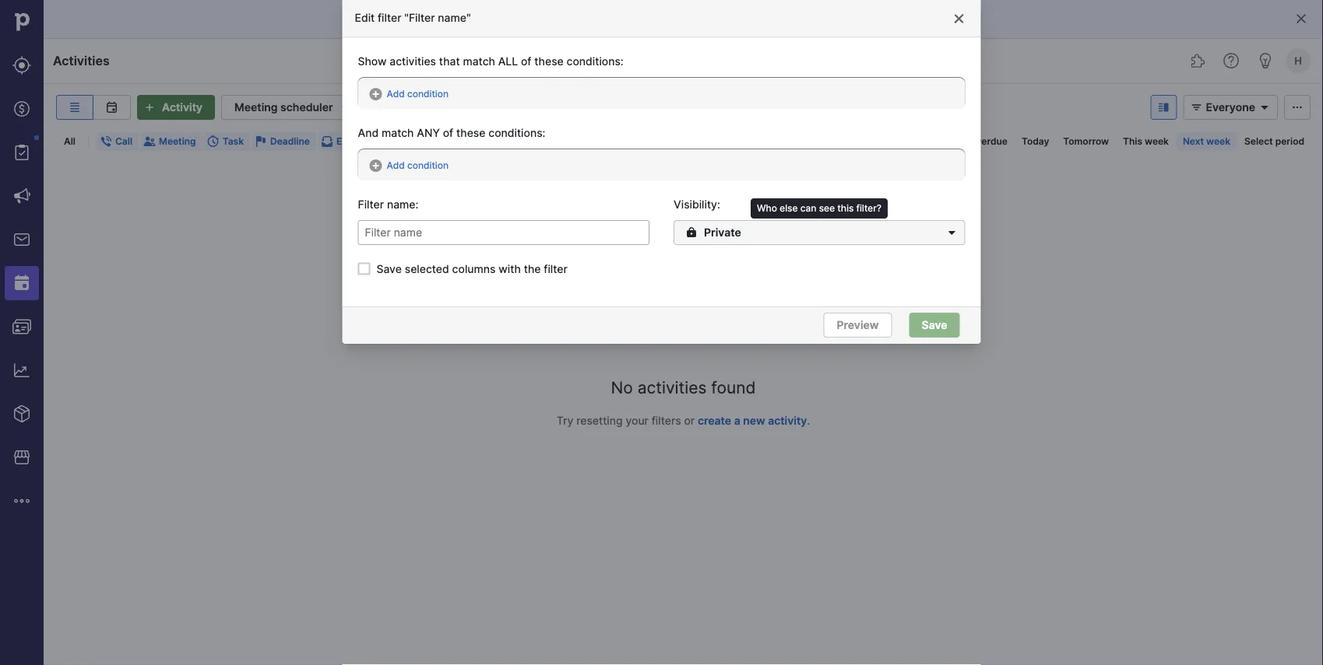 Task type: locate. For each thing, give the bounding box(es) containing it.
try resetting your filters or create a new activity .
[[557, 414, 810, 428]]

of right any
[[443, 126, 453, 139]]

more image
[[12, 492, 31, 511]]

.
[[807, 414, 810, 428]]

week for this week
[[1145, 136, 1169, 147]]

h button
[[1283, 45, 1314, 76]]

leads image
[[12, 56, 31, 75]]

filter right edit
[[378, 11, 401, 24]]

select
[[1245, 136, 1273, 147]]

email button
[[318, 132, 367, 151]]

color primary image inside meeting scheduler button
[[336, 98, 355, 117]]

call button
[[97, 132, 139, 151]]

0 vertical spatial conditions:
[[567, 55, 624, 68]]

else
[[780, 203, 798, 214]]

insights image
[[12, 361, 31, 380]]

0 vertical spatial condition
[[407, 88, 449, 99]]

week right "this"
[[1145, 136, 1169, 147]]

1 vertical spatial match
[[382, 126, 414, 139]]

add condition link up any
[[370, 88, 449, 100]]

condition
[[407, 88, 449, 99], [407, 160, 449, 171]]

activity button
[[137, 95, 215, 120]]

today button
[[1016, 132, 1056, 151]]

add condition down lunch
[[387, 160, 449, 171]]

add up lunch button
[[387, 88, 405, 99]]

name"
[[438, 11, 471, 24]]

of right all
[[521, 55, 532, 68]]

save left selected
[[377, 262, 402, 276]]

next week button
[[1177, 132, 1237, 151]]

marketplace image
[[12, 449, 31, 467]]

color primary image for save selected columns with the filter
[[358, 263, 370, 275]]

filter
[[378, 11, 401, 24], [544, 262, 568, 276]]

1 vertical spatial condition
[[407, 160, 449, 171]]

1 horizontal spatial meeting
[[234, 101, 278, 114]]

meeting
[[234, 101, 278, 114], [159, 136, 196, 147]]

1 horizontal spatial week
[[1207, 136, 1231, 147]]

0 horizontal spatial save
[[377, 262, 402, 276]]

your
[[626, 414, 649, 428]]

week inside the this week button
[[1145, 136, 1169, 147]]

meeting scheduler button
[[221, 95, 359, 120]]

1 horizontal spatial these
[[535, 55, 564, 68]]

condition down any
[[407, 160, 449, 171]]

color primary image for call
[[100, 136, 112, 148]]

empty state image
[[590, 257, 777, 350]]

activities
[[53, 53, 110, 68]]

who
[[757, 203, 777, 214]]

selected
[[405, 262, 449, 276]]

week inside next week button
[[1207, 136, 1231, 147]]

and
[[358, 126, 379, 139]]

0 vertical spatial activities
[[390, 55, 436, 68]]

1 horizontal spatial match
[[463, 55, 495, 68]]

0 horizontal spatial activities
[[390, 55, 436, 68]]

2 condition from the top
[[407, 160, 449, 171]]

meeting up task
[[234, 101, 278, 114]]

activities left that
[[390, 55, 436, 68]]

color primary image inside lunch button
[[372, 136, 384, 148]]

color primary inverted image
[[140, 101, 159, 114]]

preview
[[837, 319, 879, 332]]

all button
[[58, 132, 82, 151]]

1 horizontal spatial of
[[521, 55, 532, 68]]

activities
[[390, 55, 436, 68], [638, 378, 707, 398]]

save for save
[[922, 319, 947, 332]]

1 vertical spatial these
[[456, 126, 486, 139]]

edit filter "filter name"
[[355, 11, 471, 24]]

a
[[734, 414, 740, 428]]

activity
[[162, 101, 203, 114]]

add condition up any
[[387, 88, 449, 99]]

save right preview button
[[922, 319, 947, 332]]

all
[[498, 55, 518, 68]]

2 add from the top
[[387, 160, 405, 171]]

color primary image
[[953, 12, 965, 25], [1295, 12, 1308, 25], [336, 98, 355, 117], [143, 136, 156, 148], [321, 136, 333, 148], [682, 227, 701, 239]]

1 vertical spatial save
[[922, 319, 947, 332]]

name:
[[387, 198, 419, 211]]

more actions image
[[1288, 101, 1307, 114]]

color primary image inside call button
[[100, 136, 112, 148]]

activities up filters
[[638, 378, 707, 398]]

to-
[[928, 136, 944, 147]]

color primary image
[[1187, 101, 1206, 114], [1256, 101, 1274, 114], [100, 136, 112, 148], [207, 136, 219, 148], [255, 136, 267, 148], [372, 136, 384, 148], [943, 227, 961, 239], [358, 263, 370, 275]]

conditions:
[[567, 55, 624, 68], [489, 126, 546, 139]]

tomorrow button
[[1057, 132, 1115, 151]]

filter right the on the left of the page
[[544, 262, 568, 276]]

select period button
[[1238, 132, 1311, 151]]

menu
[[0, 0, 44, 666]]

deadline button
[[252, 132, 316, 151]]

2 week from the left
[[1207, 136, 1231, 147]]

save inside save button
[[922, 319, 947, 332]]

1 horizontal spatial activities
[[638, 378, 707, 398]]

0 vertical spatial add
[[387, 88, 405, 99]]

products image
[[12, 405, 31, 424]]

match right and
[[382, 126, 414, 139]]

0 horizontal spatial week
[[1145, 136, 1169, 147]]

no activities found
[[611, 378, 756, 398]]

0 vertical spatial filter
[[378, 11, 401, 24]]

color primary image inside deadline button
[[255, 136, 267, 148]]

Filter name text field
[[358, 220, 649, 245]]

1 vertical spatial add
[[387, 160, 405, 171]]

color primary image inside meeting button
[[143, 136, 156, 148]]

this week
[[1123, 136, 1169, 147]]

task
[[222, 136, 244, 147]]

0 horizontal spatial match
[[382, 126, 414, 139]]

visibility:
[[674, 198, 720, 211]]

preview button
[[824, 313, 892, 338]]

add
[[387, 88, 405, 99], [387, 160, 405, 171]]

activities for no
[[638, 378, 707, 398]]

create a new activity link
[[698, 414, 807, 428]]

0 vertical spatial add condition
[[387, 88, 449, 99]]

deadline
[[270, 136, 310, 147]]

week right next at the top right of page
[[1207, 136, 1231, 147]]

1 vertical spatial add condition
[[387, 160, 449, 171]]

filter
[[358, 198, 384, 211]]

overdue
[[969, 136, 1008, 147]]

0 vertical spatial meeting
[[234, 101, 278, 114]]

1 vertical spatial of
[[443, 126, 453, 139]]

next week
[[1183, 136, 1231, 147]]

can
[[800, 203, 817, 214]]

color primary image inside private button
[[943, 227, 961, 239]]

0 horizontal spatial meeting
[[159, 136, 196, 147]]

next
[[1183, 136, 1204, 147]]

0 vertical spatial match
[[463, 55, 495, 68]]

1 horizontal spatial filter
[[544, 262, 568, 276]]

1 horizontal spatial save
[[922, 319, 947, 332]]

lunch button
[[369, 132, 421, 151]]

quick help image
[[1222, 51, 1241, 70]]

meeting down activity button
[[159, 136, 196, 147]]

menu item
[[0, 262, 44, 305]]

tomorrow
[[1063, 136, 1109, 147]]

private button
[[674, 220, 965, 245]]

1 vertical spatial meeting
[[159, 136, 196, 147]]

these
[[535, 55, 564, 68], [456, 126, 486, 139]]

1 vertical spatial conditions:
[[489, 126, 546, 139]]

meeting for meeting
[[159, 136, 196, 147]]

add condition link down lunch
[[370, 160, 449, 172]]

0 vertical spatial of
[[521, 55, 532, 68]]

match left all
[[463, 55, 495, 68]]

0 vertical spatial add condition link
[[370, 88, 449, 100]]

save
[[377, 262, 402, 276], [922, 319, 947, 332]]

meeting for meeting scheduler
[[234, 101, 278, 114]]

sales assistant image
[[1256, 51, 1275, 70]]

add down lunch button
[[387, 160, 405, 171]]

match
[[463, 55, 495, 68], [382, 126, 414, 139]]

week
[[1145, 136, 1169, 147], [1207, 136, 1231, 147]]

color primary image inside task button
[[207, 136, 219, 148]]

overdue button
[[963, 132, 1014, 151]]

Search Pipedrive field
[[521, 45, 802, 76]]

0 vertical spatial save
[[377, 262, 402, 276]]

these right any
[[456, 126, 486, 139]]

condition down that
[[407, 88, 449, 99]]

everyone button
[[1183, 95, 1278, 120]]

task button
[[204, 132, 250, 151]]

0 horizontal spatial filter
[[378, 11, 401, 24]]

add condition link
[[370, 88, 449, 100], [370, 160, 449, 172]]

create
[[698, 414, 731, 428]]

1 week from the left
[[1145, 136, 1169, 147]]

add condition
[[387, 88, 449, 99], [387, 160, 449, 171]]

1 vertical spatial activities
[[638, 378, 707, 398]]

these right all
[[535, 55, 564, 68]]

1 vertical spatial add condition link
[[370, 160, 449, 172]]

of
[[521, 55, 532, 68], [443, 126, 453, 139]]

private
[[704, 226, 741, 239]]

1 horizontal spatial conditions:
[[567, 55, 624, 68]]

to-do
[[928, 136, 955, 147]]

color primary image for everyone
[[1187, 101, 1206, 114]]

to-do button
[[922, 132, 961, 151]]

who else can see this filter?
[[757, 203, 882, 214]]

columns
[[452, 262, 496, 276]]

h
[[1295, 55, 1302, 67]]



Task type: vqa. For each thing, say whether or not it's contained in the screenshot.
Using
no



Task type: describe. For each thing, give the bounding box(es) containing it.
color primary image inside email button
[[321, 136, 333, 148]]

edit
[[355, 11, 375, 24]]

deals image
[[12, 100, 31, 118]]

save button
[[909, 313, 960, 338]]

that
[[439, 55, 460, 68]]

save selected columns with the filter
[[377, 262, 568, 276]]

everyone
[[1206, 101, 1256, 114]]

show
[[358, 55, 387, 68]]

all
[[64, 136, 76, 147]]

list image
[[65, 101, 84, 114]]

any
[[417, 126, 440, 139]]

1 add condition from the top
[[387, 88, 449, 99]]

2 add condition from the top
[[387, 160, 449, 171]]

and match any of these conditions:
[[358, 126, 546, 139]]

color undefined image
[[12, 143, 31, 162]]

sales inbox image
[[12, 231, 31, 249]]

1 add from the top
[[387, 88, 405, 99]]

meeting button
[[140, 132, 202, 151]]

with
[[499, 262, 521, 276]]

home image
[[10, 10, 33, 33]]

color primary image for lunch
[[372, 136, 384, 148]]

resetting
[[576, 414, 623, 428]]

activity
[[768, 414, 807, 428]]

activities image
[[12, 274, 31, 293]]

0 vertical spatial these
[[535, 55, 564, 68]]

week for next week
[[1207, 136, 1231, 147]]

or
[[684, 414, 695, 428]]

see
[[819, 203, 835, 214]]

new
[[743, 414, 765, 428]]

1 vertical spatial filter
[[544, 262, 568, 276]]

filter name:
[[358, 198, 419, 211]]

activities for show
[[390, 55, 436, 68]]

calendar image
[[102, 101, 121, 114]]

2 add condition link from the top
[[370, 160, 449, 172]]

0 horizontal spatial conditions:
[[489, 126, 546, 139]]

save for save selected columns with the filter
[[377, 262, 402, 276]]

lunch
[[387, 136, 415, 147]]

contacts image
[[12, 318, 31, 336]]

show activities that match all of these conditions:
[[358, 55, 624, 68]]

filters
[[652, 414, 681, 428]]

this
[[1123, 136, 1143, 147]]

no
[[611, 378, 633, 398]]

"filter
[[404, 11, 435, 24]]

color primary image for task
[[207, 136, 219, 148]]

filter?
[[856, 203, 882, 214]]

color primary image inside private button
[[682, 227, 701, 239]]

this week button
[[1117, 132, 1175, 151]]

open details in full view image
[[1155, 101, 1173, 114]]

call
[[115, 136, 132, 147]]

meeting scheduler
[[234, 101, 333, 114]]

color primary image for deadline
[[255, 136, 267, 148]]

scheduler
[[280, 101, 333, 114]]

1 add condition link from the top
[[370, 88, 449, 100]]

today
[[1022, 136, 1049, 147]]

1 condition from the top
[[407, 88, 449, 99]]

found
[[711, 378, 756, 398]]

the
[[524, 262, 541, 276]]

select period
[[1245, 136, 1305, 147]]

0 horizontal spatial these
[[456, 126, 486, 139]]

0 horizontal spatial of
[[443, 126, 453, 139]]

period
[[1275, 136, 1305, 147]]

campaigns image
[[12, 187, 31, 206]]

this
[[838, 203, 854, 214]]

do
[[944, 136, 955, 147]]

email
[[336, 136, 361, 147]]

try
[[557, 414, 574, 428]]



